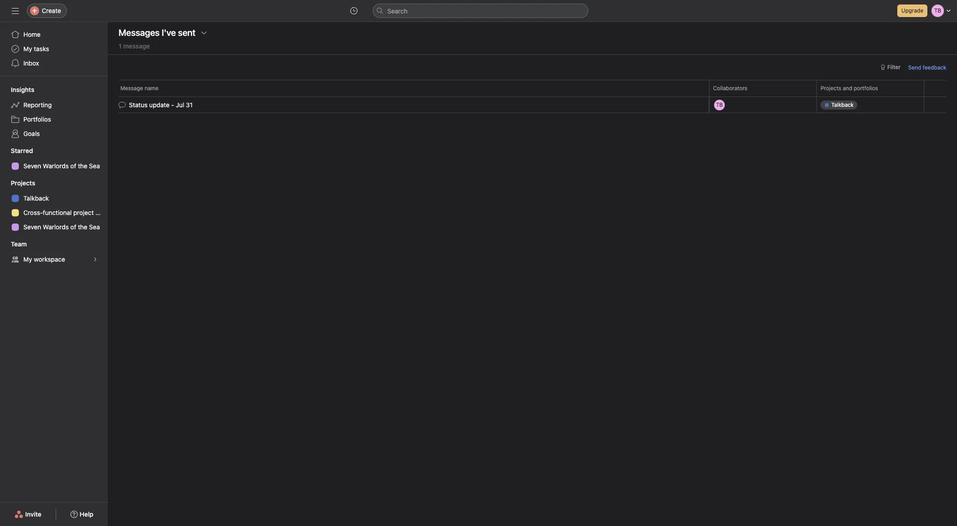Task type: vqa. For each thing, say whether or not it's contained in the screenshot.
the rightmost Projects
yes



Task type: describe. For each thing, give the bounding box(es) containing it.
the inside projects element
[[78, 223, 87, 231]]

feedback
[[924, 64, 947, 71]]

warlords inside starred element
[[43, 162, 69, 170]]

tasks
[[34, 45, 49, 53]]

send feedback link
[[909, 63, 947, 72]]

goals link
[[5, 127, 102, 141]]

reporting
[[23, 101, 52, 109]]

1 message
[[119, 42, 150, 50]]

and
[[844, 85, 853, 92]]

hide sidebar image
[[12, 7, 19, 14]]

goals
[[23, 130, 40, 138]]

message
[[120, 85, 143, 92]]

project
[[73, 209, 94, 217]]

seven warlords of the sea for first seven warlords of the sea link from the bottom
[[23, 223, 100, 231]]

row containing message name
[[108, 80, 958, 97]]

starred
[[11, 147, 33, 155]]

starred element
[[0, 143, 108, 175]]

upgrade
[[902, 7, 924, 14]]

filter
[[888, 64, 901, 71]]

portfolios
[[23, 116, 51, 123]]

workspace
[[34, 256, 65, 263]]

team
[[11, 241, 27, 248]]

insights
[[11, 86, 34, 94]]

Search tasks, projects, and more text field
[[373, 4, 589, 18]]

see details, my workspace image
[[93, 257, 98, 263]]

seven inside starred element
[[23, 162, 41, 170]]

functional
[[43, 209, 72, 217]]

the inside starred element
[[78, 162, 87, 170]]

cross-
[[23, 209, 43, 217]]

seven warlords of the sea for seven warlords of the sea link within the starred element
[[23, 162, 100, 170]]

talkback
[[23, 195, 49, 202]]

teams element
[[0, 236, 108, 269]]

projects button
[[0, 179, 35, 188]]

create
[[42, 7, 61, 14]]

my tasks
[[23, 45, 49, 53]]

message name column header
[[119, 80, 713, 97]]

sea inside projects element
[[89, 223, 100, 231]]

cross-functional project plan
[[23, 209, 108, 217]]

collaborators
[[714, 85, 748, 92]]

message
[[123, 42, 150, 50]]

home link
[[5, 27, 102, 42]]

messages i've sent
[[119, 27, 196, 38]]

inbox link
[[5, 56, 102, 71]]

2 seven warlords of the sea link from the top
[[5, 220, 102, 235]]

of for first seven warlords of the sea link from the bottom
[[70, 223, 76, 231]]

collaborators column header
[[710, 80, 820, 97]]

portfolios link
[[5, 112, 102, 127]]



Task type: locate. For each thing, give the bounding box(es) containing it.
filter button
[[877, 61, 906, 74]]

create button
[[27, 4, 67, 18]]

name
[[145, 85, 159, 92]]

2 seven warlords of the sea from the top
[[23, 223, 100, 231]]

2 sea from the top
[[89, 223, 100, 231]]

31
[[186, 101, 193, 109]]

seven warlords of the sea down cross-functional project plan
[[23, 223, 100, 231]]

history image
[[350, 7, 358, 14]]

seven warlords of the sea link inside starred element
[[5, 159, 102, 174]]

status
[[129, 101, 148, 109]]

seven down 'starred'
[[23, 162, 41, 170]]

team button
[[0, 240, 27, 249]]

reporting link
[[5, 98, 102, 112]]

1 vertical spatial of
[[70, 223, 76, 231]]

seven
[[23, 162, 41, 170], [23, 223, 41, 231]]

0 vertical spatial my
[[23, 45, 32, 53]]

1 vertical spatial sea
[[89, 223, 100, 231]]

1 message button
[[119, 42, 150, 54]]

insights element
[[0, 82, 108, 143]]

1 the from the top
[[78, 162, 87, 170]]

row
[[108, 80, 958, 97], [119, 96, 947, 97]]

1 vertical spatial seven warlords of the sea
[[23, 223, 100, 231]]

seven inside projects element
[[23, 223, 41, 231]]

projects inside column header
[[821, 85, 842, 92]]

starred button
[[0, 147, 33, 156]]

my workspace link
[[5, 253, 102, 267]]

1 horizontal spatial projects
[[821, 85, 842, 92]]

1 my from the top
[[23, 45, 32, 53]]

of inside starred element
[[70, 162, 76, 170]]

portfolios
[[855, 85, 879, 92]]

1 warlords from the top
[[43, 162, 69, 170]]

1 vertical spatial warlords
[[43, 223, 69, 231]]

projects inside "dropdown button"
[[11, 179, 35, 187]]

my tasks link
[[5, 42, 102, 56]]

2 seven from the top
[[23, 223, 41, 231]]

0 vertical spatial seven warlords of the sea link
[[5, 159, 102, 174]]

seven warlords of the sea down "goals" link
[[23, 162, 100, 170]]

insights button
[[0, 85, 34, 94]]

home
[[23, 31, 41, 38]]

plan
[[96, 209, 108, 217]]

my left tasks
[[23, 45, 32, 53]]

my down team
[[23, 256, 32, 263]]

inbox
[[23, 59, 39, 67]]

actions image
[[200, 29, 207, 36]]

0 vertical spatial warlords
[[43, 162, 69, 170]]

invite button
[[9, 507, 47, 523]]

upgrade button
[[898, 4, 928, 17]]

of for seven warlords of the sea link within the starred element
[[70, 162, 76, 170]]

status update - jul 31
[[129, 101, 193, 109]]

seven warlords of the sea inside starred element
[[23, 162, 100, 170]]

help
[[80, 511, 93, 519]]

warlords down "cross-functional project plan" link
[[43, 223, 69, 231]]

seven warlords of the sea link down functional
[[5, 220, 102, 235]]

2 the from the top
[[78, 223, 87, 231]]

messages
[[119, 27, 160, 38]]

my
[[23, 45, 32, 53], [23, 256, 32, 263]]

the down "goals" link
[[78, 162, 87, 170]]

seven warlords of the sea link down "goals" link
[[5, 159, 102, 174]]

conversation name for status update - jul 31 cell
[[108, 97, 710, 113]]

of down cross-functional project plan
[[70, 223, 76, 231]]

1 seven from the top
[[23, 162, 41, 170]]

projects and portfolios
[[821, 85, 879, 92]]

2 of from the top
[[70, 223, 76, 231]]

cell
[[817, 97, 925, 113]]

warlords
[[43, 162, 69, 170], [43, 223, 69, 231]]

seven warlords of the sea
[[23, 162, 100, 170], [23, 223, 100, 231]]

0 vertical spatial seven
[[23, 162, 41, 170]]

1 vertical spatial my
[[23, 256, 32, 263]]

the down project at the left top of page
[[78, 223, 87, 231]]

update
[[149, 101, 170, 109]]

projects for projects
[[11, 179, 35, 187]]

2 my from the top
[[23, 256, 32, 263]]

seven down cross-
[[23, 223, 41, 231]]

seven warlords of the sea inside projects element
[[23, 223, 100, 231]]

of
[[70, 162, 76, 170], [70, 223, 76, 231]]

projects for projects and portfolios
[[821, 85, 842, 92]]

1 seven warlords of the sea link from the top
[[5, 159, 102, 174]]

my inside my workspace link
[[23, 256, 32, 263]]

i've sent
[[162, 27, 196, 38]]

1
[[119, 42, 122, 50]]

projects and portfolios column header
[[817, 80, 927, 97]]

projects left and
[[821, 85, 842, 92]]

invite
[[25, 511, 41, 519]]

my workspace
[[23, 256, 65, 263]]

0 horizontal spatial projects
[[11, 179, 35, 187]]

projects
[[821, 85, 842, 92], [11, 179, 35, 187]]

0 vertical spatial the
[[78, 162, 87, 170]]

1 vertical spatial seven warlords of the sea link
[[5, 220, 102, 235]]

projects up talkback
[[11, 179, 35, 187]]

1 sea from the top
[[89, 162, 100, 170]]

1 vertical spatial projects
[[11, 179, 35, 187]]

of inside projects element
[[70, 223, 76, 231]]

of down "goals" link
[[70, 162, 76, 170]]

0 vertical spatial of
[[70, 162, 76, 170]]

global element
[[0, 22, 108, 76]]

cross-functional project plan link
[[5, 206, 108, 220]]

help button
[[65, 507, 99, 523]]

0 vertical spatial sea
[[89, 162, 100, 170]]

my for my tasks
[[23, 45, 32, 53]]

1 vertical spatial seven
[[23, 223, 41, 231]]

1 seven warlords of the sea from the top
[[23, 162, 100, 170]]

seven warlords of the sea link
[[5, 159, 102, 174], [5, 220, 102, 235]]

my for my workspace
[[23, 256, 32, 263]]

warlords down "goals" link
[[43, 162, 69, 170]]

message name
[[120, 85, 159, 92]]

my inside my tasks link
[[23, 45, 32, 53]]

warlords inside projects element
[[43, 223, 69, 231]]

status update - jul 31 row
[[108, 96, 958, 114]]

1 vertical spatial the
[[78, 223, 87, 231]]

sea
[[89, 162, 100, 170], [89, 223, 100, 231]]

send feedback
[[909, 64, 947, 71]]

0 vertical spatial projects
[[821, 85, 842, 92]]

0 vertical spatial seven warlords of the sea
[[23, 162, 100, 170]]

jul
[[176, 101, 184, 109]]

-
[[171, 101, 174, 109]]

talkback link
[[5, 192, 102, 206]]

1 of from the top
[[70, 162, 76, 170]]

sea inside starred element
[[89, 162, 100, 170]]

projects element
[[0, 175, 108, 236]]

the
[[78, 162, 87, 170], [78, 223, 87, 231]]

send
[[909, 64, 922, 71]]

2 warlords from the top
[[43, 223, 69, 231]]



